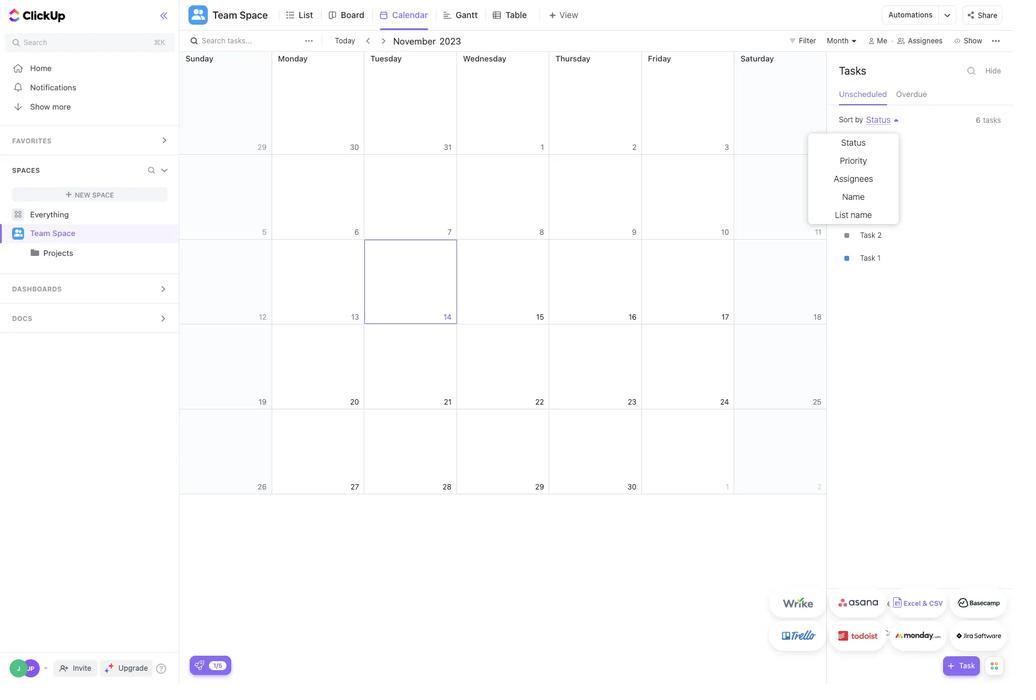 Task type: describe. For each thing, give the bounding box(es) containing it.
dashboards
[[12, 285, 62, 293]]

‎task 1
[[861, 139, 881, 148]]

team for team space link
[[30, 229, 50, 238]]

table link
[[506, 0, 532, 30]]

19
[[259, 397, 267, 407]]

gantt
[[456, 10, 478, 20]]

show
[[30, 102, 50, 111]]

search tasks...
[[202, 36, 252, 45]]

tasks
[[840, 64, 867, 77]]

27
[[351, 482, 359, 492]]

search for search tasks...
[[202, 36, 226, 45]]

unscheduled
[[840, 89, 888, 99]]

‎task 2
[[861, 231, 882, 240]]

28
[[443, 482, 452, 492]]

favorites button
[[0, 126, 180, 155]]

2 for task 2
[[878, 185, 882, 194]]

assignees inside button
[[909, 36, 943, 45]]

6
[[977, 116, 981, 125]]

17
[[722, 313, 730, 322]]

1 for task 1
[[878, 254, 881, 263]]

upgrade
[[118, 664, 148, 673]]

overdue
[[897, 89, 928, 99]]

‎task for ‎task 1
[[861, 139, 876, 148]]

22
[[536, 397, 544, 407]]

tasks
[[984, 116, 1002, 125]]

everything
[[30, 209, 69, 219]]

0 horizontal spatial status
[[842, 137, 866, 148]]

23
[[628, 397, 637, 407]]

user group image
[[14, 230, 23, 237]]

home
[[30, 63, 52, 73]]

Search tasks... text field
[[202, 33, 302, 49]]

wednesday
[[463, 54, 507, 63]]

26
[[258, 482, 267, 492]]

saturday
[[741, 54, 775, 63]]

2 task 3 from the top
[[861, 208, 882, 217]]

sunday
[[186, 54, 213, 63]]

calendars
[[876, 599, 915, 609]]

excel & csv link
[[890, 588, 947, 618]]

list for list
[[299, 10, 313, 20]]

today
[[335, 36, 355, 45]]

row containing 19
[[180, 325, 828, 410]]

table
[[506, 10, 527, 20]]

show more
[[30, 102, 71, 111]]

projects
[[43, 248, 73, 258]]

gantt link
[[456, 0, 483, 30]]

1/5
[[213, 662, 222, 669]]

list link
[[299, 0, 318, 30]]

25
[[813, 397, 822, 407]]

1 projects link from the left
[[1, 244, 169, 263]]

status button
[[864, 115, 891, 125]]

list for list name
[[835, 210, 849, 220]]

tuesday
[[371, 54, 402, 63]]

notifications
[[30, 82, 76, 92]]

me button
[[864, 34, 893, 48]]

1 3 from the top
[[878, 162, 882, 171]]

2 row from the top
[[180, 155, 828, 240]]

1 horizontal spatial space
[[92, 191, 114, 199]]

assignees button
[[893, 34, 949, 48]]

1 task 3 from the top
[[861, 162, 882, 171]]

6 tasks
[[977, 116, 1002, 125]]

2 for ‎task 2
[[878, 231, 882, 240]]

upgrade link
[[100, 661, 153, 677]]

automations
[[889, 10, 933, 19]]

monday
[[278, 54, 308, 63]]

thursday
[[556, 54, 591, 63]]

24
[[721, 397, 730, 407]]

excel
[[904, 600, 921, 608]]

priority
[[840, 156, 868, 166]]

row containing 14
[[180, 240, 828, 325]]

list name
[[835, 210, 873, 220]]

sort by
[[840, 115, 864, 124]]

2 3 from the top
[[878, 208, 882, 217]]



Task type: vqa. For each thing, say whether or not it's contained in the screenshot.
Opened
no



Task type: locate. For each thing, give the bounding box(es) containing it.
search for search
[[24, 38, 47, 47]]

0 horizontal spatial team
[[30, 229, 50, 238]]

automations button
[[883, 6, 939, 24]]

30
[[628, 482, 637, 492]]

your
[[856, 599, 874, 609]]

1 row from the top
[[180, 52, 828, 155]]

1 horizontal spatial search
[[202, 36, 226, 45]]

1 2 from the top
[[878, 185, 882, 194]]

team
[[213, 10, 237, 20], [30, 229, 50, 238]]

projects link
[[1, 244, 169, 263], [43, 244, 169, 263]]

‎task
[[861, 139, 876, 148], [861, 231, 876, 240]]

everything link
[[0, 205, 180, 224]]

0 vertical spatial 1
[[878, 139, 881, 148]]

2 1 from the top
[[878, 254, 881, 263]]

today button
[[333, 35, 358, 47]]

1 vertical spatial space
[[92, 191, 114, 199]]

1 vertical spatial 3
[[878, 208, 882, 217]]

task 3 up ‎task 2
[[861, 208, 882, 217]]

1 vertical spatial team
[[30, 229, 50, 238]]

invite
[[73, 664, 91, 673]]

2 projects link from the left
[[43, 244, 169, 263]]

task
[[861, 162, 876, 171], [861, 185, 876, 194], [861, 208, 876, 217], [861, 254, 876, 263], [960, 662, 976, 671]]

csv
[[930, 600, 944, 608]]

task 3 up task 2
[[861, 162, 882, 171]]

your calendars 0
[[856, 599, 925, 609]]

assignees down the automations button
[[909, 36, 943, 45]]

1 horizontal spatial list
[[835, 210, 849, 220]]

1 down status dropdown button
[[878, 139, 881, 148]]

name
[[851, 210, 873, 220]]

0 vertical spatial space
[[240, 10, 268, 20]]

search inside "sidebar" 'navigation'
[[24, 38, 47, 47]]

29
[[535, 482, 544, 492]]

onboarding checklist button image
[[195, 661, 204, 671]]

0 horizontal spatial team space
[[30, 229, 76, 238]]

list
[[299, 10, 313, 20], [835, 210, 849, 220]]

0 vertical spatial 3
[[878, 162, 882, 171]]

1 vertical spatial team space
[[30, 229, 76, 238]]

row
[[180, 52, 828, 155], [180, 155, 828, 240], [180, 240, 828, 325], [180, 325, 828, 410], [180, 410, 828, 495]]

task 3
[[861, 162, 882, 171], [861, 208, 882, 217]]

team inside "sidebar" 'navigation'
[[30, 229, 50, 238]]

5 row from the top
[[180, 410, 828, 495]]

me
[[878, 36, 888, 45]]

1 vertical spatial assignees
[[834, 174, 874, 184]]

‎task down name
[[861, 231, 876, 240]]

1 vertical spatial list
[[835, 210, 849, 220]]

team space
[[213, 10, 268, 20], [30, 229, 76, 238]]

1 1 from the top
[[878, 139, 881, 148]]

space inside button
[[240, 10, 268, 20]]

space up search tasks... text box
[[240, 10, 268, 20]]

2 right name
[[878, 185, 882, 194]]

1 vertical spatial task 3
[[861, 208, 882, 217]]

1 horizontal spatial status
[[867, 115, 891, 125]]

grid containing sunday
[[179, 52, 828, 685]]

‎task up priority
[[861, 139, 876, 148]]

2 2 from the top
[[878, 231, 882, 240]]

assignees down priority
[[834, 174, 874, 184]]

4 row from the top
[[180, 325, 828, 410]]

status
[[867, 115, 891, 125], [842, 137, 866, 148]]

1 vertical spatial 2
[[878, 231, 882, 240]]

team space inside "sidebar" 'navigation'
[[30, 229, 76, 238]]

1
[[878, 139, 881, 148], [878, 254, 881, 263]]

board link
[[341, 0, 369, 30]]

space up projects
[[52, 229, 76, 238]]

space for team space link
[[52, 229, 76, 238]]

assignees
[[909, 36, 943, 45], [834, 174, 874, 184]]

1 vertical spatial 1
[[878, 254, 881, 263]]

friday
[[648, 54, 672, 63]]

3 right name
[[878, 208, 882, 217]]

0 vertical spatial team space
[[213, 10, 268, 20]]

2 horizontal spatial space
[[240, 10, 268, 20]]

0 vertical spatial status
[[867, 115, 891, 125]]

2
[[878, 185, 882, 194], [878, 231, 882, 240]]

0 horizontal spatial space
[[52, 229, 76, 238]]

3 up task 2
[[878, 162, 882, 171]]

15
[[537, 313, 544, 322]]

21
[[444, 397, 452, 407]]

space
[[240, 10, 268, 20], [92, 191, 114, 199], [52, 229, 76, 238]]

&
[[923, 600, 928, 608]]

home link
[[0, 58, 180, 78]]

18
[[814, 313, 822, 322]]

0 horizontal spatial search
[[24, 38, 47, 47]]

favorites
[[12, 137, 52, 145]]

1 vertical spatial ‎task
[[861, 231, 876, 240]]

1 ‎task from the top
[[861, 139, 876, 148]]

grid
[[179, 52, 828, 685]]

1 vertical spatial status
[[842, 137, 866, 148]]

team space inside button
[[213, 10, 268, 20]]

0 vertical spatial team
[[213, 10, 237, 20]]

16
[[629, 313, 637, 322]]

team inside button
[[213, 10, 237, 20]]

1 down ‎task 2
[[878, 254, 881, 263]]

0 vertical spatial list
[[299, 10, 313, 20]]

3 row from the top
[[180, 240, 828, 325]]

0 vertical spatial 2
[[878, 185, 882, 194]]

0 horizontal spatial assignees
[[834, 174, 874, 184]]

docs
[[12, 315, 32, 322]]

excel & csv
[[904, 600, 944, 608]]

new
[[75, 191, 91, 199]]

search
[[202, 36, 226, 45], [24, 38, 47, 47]]

0
[[920, 600, 925, 608]]

list left name
[[835, 210, 849, 220]]

hide button
[[982, 64, 1005, 78]]

⌘k
[[154, 38, 165, 47]]

notifications link
[[0, 78, 180, 97]]

share
[[978, 11, 998, 20]]

new space
[[75, 191, 114, 199]]

team space link
[[30, 224, 169, 244]]

name
[[843, 192, 865, 202]]

1 for ‎task 1
[[878, 139, 881, 148]]

task 2
[[861, 185, 882, 194]]

space for team space button
[[240, 10, 268, 20]]

more
[[52, 102, 71, 111]]

status right by at the right top of page
[[867, 115, 891, 125]]

calendar
[[392, 10, 428, 20]]

team for team space button
[[213, 10, 237, 20]]

1 horizontal spatial team space
[[213, 10, 268, 20]]

tasks...
[[228, 36, 252, 45]]

sidebar navigation
[[0, 0, 180, 685]]

calendar link
[[392, 0, 433, 30]]

list up monday
[[299, 10, 313, 20]]

2 ‎task from the top
[[861, 231, 876, 240]]

search up home
[[24, 38, 47, 47]]

task 1
[[861, 254, 881, 263]]

0 vertical spatial assignees
[[909, 36, 943, 45]]

0 vertical spatial ‎task
[[861, 139, 876, 148]]

team up search tasks... on the top
[[213, 10, 237, 20]]

0 vertical spatial task 3
[[861, 162, 882, 171]]

share button
[[963, 5, 1003, 25]]

1 horizontal spatial assignees
[[909, 36, 943, 45]]

team space up tasks...
[[213, 10, 268, 20]]

team space for team space button
[[213, 10, 268, 20]]

14
[[444, 313, 452, 322]]

team space for team space link
[[30, 229, 76, 238]]

status up priority
[[842, 137, 866, 148]]

sort
[[840, 115, 854, 124]]

board
[[341, 10, 365, 20]]

team down everything
[[30, 229, 50, 238]]

20
[[350, 397, 359, 407]]

0 horizontal spatial list
[[299, 10, 313, 20]]

search up sunday
[[202, 36, 226, 45]]

space right new
[[92, 191, 114, 199]]

hide
[[986, 66, 1002, 75]]

team space button
[[208, 2, 268, 28]]

‎task for ‎task 2
[[861, 231, 876, 240]]

team space down everything
[[30, 229, 76, 238]]

onboarding checklist button element
[[195, 661, 204, 671]]

by
[[856, 115, 864, 124]]

2 vertical spatial space
[[52, 229, 76, 238]]

2 up task 1
[[878, 231, 882, 240]]

1 horizontal spatial team
[[213, 10, 237, 20]]

row containing 26
[[180, 410, 828, 495]]



